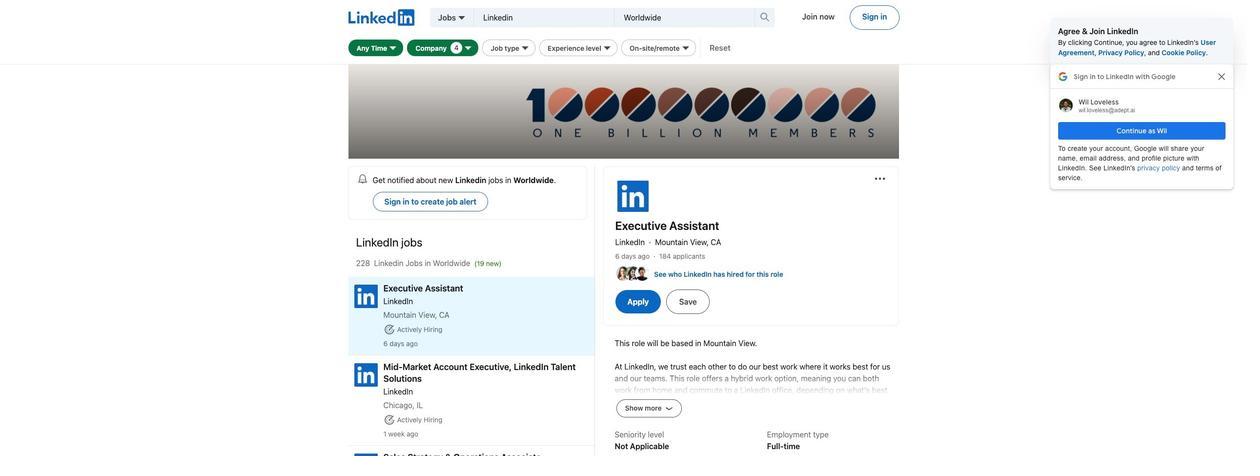 Task type: describe. For each thing, give the bounding box(es) containing it.
Search job titles or companies search field
[[482, 12, 599, 23]]

Location search field
[[623, 12, 739, 23]]

primary element
[[348, 0, 899, 37]]

svg image
[[384, 324, 395, 336]]



Task type: vqa. For each thing, say whether or not it's contained in the screenshot.
'Search job titles or companies' search field
yes



Task type: locate. For each thing, give the bounding box(es) containing it.
linkedin image
[[615, 179, 651, 214]]

None search field
[[474, 8, 775, 27]]

svg image
[[384, 414, 395, 426]]

main content
[[348, 167, 595, 456]]



